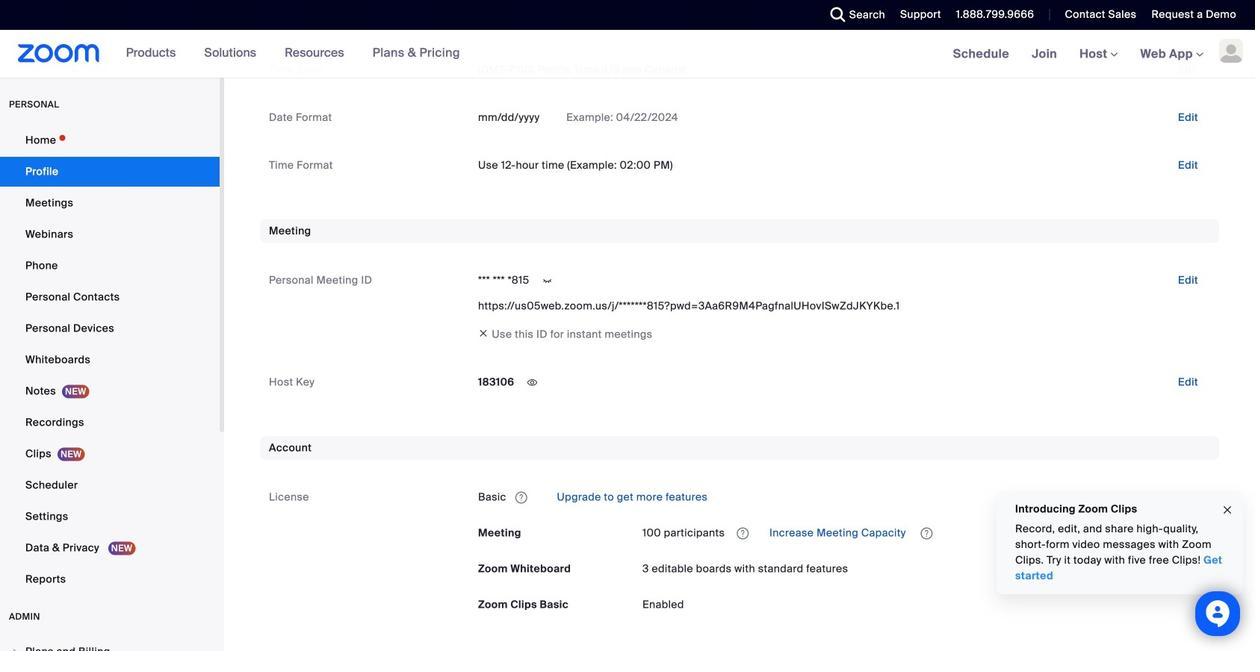 Task type: vqa. For each thing, say whether or not it's contained in the screenshot.
ZOOM LOGO
yes



Task type: describe. For each thing, give the bounding box(es) containing it.
learn more about your meeting license image
[[733, 528, 754, 541]]

product information navigation
[[100, 30, 472, 78]]

right image
[[10, 648, 19, 652]]

1 vertical spatial application
[[643, 522, 1211, 546]]

learn more about your license type image
[[514, 493, 529, 504]]



Task type: locate. For each thing, give the bounding box(es) containing it.
banner
[[0, 30, 1256, 79]]

zoom logo image
[[18, 44, 100, 63]]

hide host key image
[[521, 377, 545, 390]]

0 vertical spatial application
[[478, 486, 1211, 510]]

meetings navigation
[[942, 30, 1256, 79]]

menu item
[[0, 638, 220, 652]]

personal menu menu
[[0, 126, 220, 597]]

application
[[478, 486, 1211, 510], [643, 522, 1211, 546]]

profile picture image
[[1220, 39, 1244, 63]]

close image
[[1222, 502, 1234, 519]]

show personal meeting id image
[[536, 275, 560, 288]]



